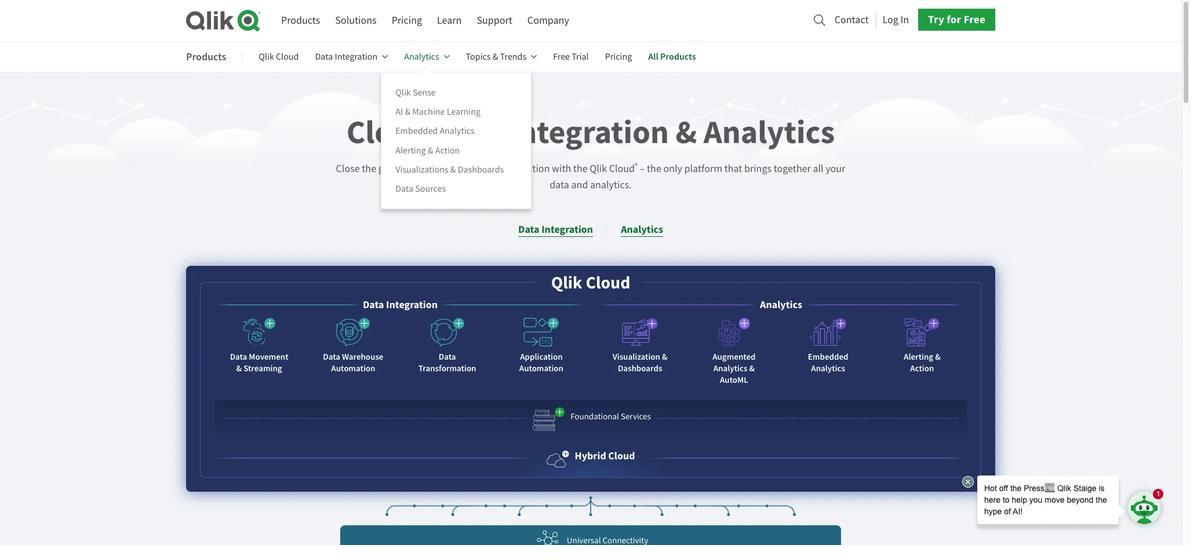 Task type: describe. For each thing, give the bounding box(es) containing it.
free trial
[[553, 51, 589, 63]]

dashboards for visualization & dashboards
[[618, 363, 663, 375]]

1 vertical spatial pricing link
[[605, 43, 632, 71]]

analytics.
[[590, 179, 632, 192]]

foundational services button
[[215, 400, 968, 439]]

0 horizontal spatial pricing link
[[392, 10, 422, 31]]

transformation
[[419, 363, 477, 375]]

topics & trends link
[[466, 43, 537, 71]]

cloud data integration & analytics
[[347, 111, 835, 154]]

hybrid cloud
[[575, 450, 635, 463]]

data movement & streaming button
[[219, 313, 300, 379]]

augmented analytics & automl
[[713, 352, 756, 386]]

ai & machine learning link
[[396, 106, 481, 118]]

analytics inside embedded analytics link
[[440, 126, 475, 137]]

topics & trends
[[466, 51, 527, 63]]

in
[[901, 13, 910, 27]]

qlik inside "close the gaps between data, insights, and action with the qlik cloud ®"
[[590, 162, 607, 176]]

gaps
[[379, 162, 399, 176]]

movement
[[249, 352, 289, 363]]

all products link
[[649, 43, 696, 71]]

data,
[[441, 162, 463, 176]]

solutions link
[[335, 10, 377, 31]]

alerting inside "link"
[[396, 145, 426, 156]]

solutions
[[335, 14, 377, 27]]

integration up with
[[509, 111, 669, 154]]

2 the from the left
[[574, 162, 588, 176]]

all
[[813, 162, 824, 176]]

1 horizontal spatial analytics link
[[621, 223, 664, 237]]

that
[[725, 162, 743, 176]]

hybrid
[[575, 450, 607, 463]]

integration up data transformation button
[[386, 298, 438, 312]]

visualizations & dashboards
[[396, 164, 504, 176]]

try for free
[[929, 12, 986, 27]]

data transformation button
[[407, 313, 488, 379]]

automation inside data warehouse automation
[[331, 363, 376, 375]]

topics
[[466, 51, 491, 63]]

learn
[[437, 14, 462, 27]]

data inside data warehouse automation
[[323, 352, 340, 363]]

log in
[[883, 13, 910, 27]]

close the gaps between data, insights, and action with the qlik cloud ®
[[336, 161, 638, 176]]

®
[[635, 161, 638, 171]]

analytics inside augmented analytics & automl
[[714, 363, 748, 375]]

data inside the data transformation
[[439, 352, 456, 363]]

between
[[401, 162, 439, 176]]

brings
[[745, 162, 772, 176]]

all
[[649, 51, 659, 63]]

analytics inside embedded analytics button
[[812, 363, 846, 375]]

qlik cloud link
[[259, 43, 299, 71]]

1 horizontal spatial qlik cloud
[[551, 271, 631, 295]]

& inside "link"
[[428, 145, 434, 156]]

the for – the only platform that brings together all your data and analytics.
[[647, 162, 662, 176]]

qlik sense
[[396, 87, 436, 99]]

sense
[[413, 87, 436, 99]]

data sources
[[396, 183, 446, 195]]

& inside the visualization & dashboards
[[662, 352, 668, 363]]

cloud inside products menu bar
[[276, 51, 299, 63]]

and inside the – the only platform that brings together all your data and analytics.
[[572, 179, 588, 192]]

ai
[[396, 106, 403, 118]]

close
[[336, 162, 360, 176]]

products link
[[281, 10, 320, 31]]

only
[[664, 162, 683, 176]]

cloud inside button
[[609, 450, 635, 463]]

qlik inside topics & trends menu
[[396, 87, 411, 99]]

products for products menu bar
[[186, 50, 226, 64]]

alerting inside button
[[904, 352, 934, 363]]

the for close the gaps between data, insights, and action with the qlik cloud ®
[[362, 162, 376, 176]]

visualization
[[613, 352, 661, 363]]

together
[[774, 162, 811, 176]]

2 horizontal spatial products
[[661, 51, 696, 63]]

action inside alerting & action
[[911, 363, 935, 375]]

action
[[523, 162, 550, 176]]

embedded analytics inside topics & trends menu
[[396, 126, 475, 137]]

embedded analytics link
[[396, 125, 475, 138]]

services
[[621, 411, 651, 423]]

augmented analytics & automl button
[[694, 313, 775, 391]]

machine
[[413, 106, 445, 118]]

data sources link
[[396, 182, 446, 195]]

insights,
[[465, 162, 502, 176]]

hybrid cloud button
[[547, 448, 635, 469]]

company link
[[528, 10, 570, 31]]

learn link
[[437, 10, 462, 31]]

data integration link inside products menu bar
[[315, 43, 388, 71]]

alerting & action link
[[396, 144, 460, 157]]



Task type: locate. For each thing, give the bounding box(es) containing it.
action inside "link"
[[435, 145, 460, 156]]

1 horizontal spatial embedded
[[808, 352, 849, 363]]

qlik
[[259, 51, 274, 63], [396, 87, 411, 99], [590, 162, 607, 176], [551, 271, 583, 295]]

data movement & streaming
[[230, 352, 289, 375]]

log in link
[[883, 10, 910, 29]]

log
[[883, 13, 899, 27]]

analytics link
[[404, 43, 450, 71], [621, 223, 664, 237]]

& inside augmented analytics & automl
[[750, 363, 755, 375]]

pricing left all
[[605, 51, 632, 63]]

menu bar containing products
[[281, 10, 570, 31]]

0 horizontal spatial alerting
[[396, 145, 426, 156]]

platform
[[685, 162, 723, 176]]

foundational services
[[571, 411, 651, 423]]

data warehouse automation
[[323, 352, 384, 375]]

cloud
[[276, 51, 299, 63], [347, 111, 430, 154], [609, 162, 635, 176], [586, 271, 631, 295], [609, 450, 635, 463]]

1 vertical spatial free
[[553, 51, 570, 63]]

application automation button
[[501, 313, 582, 379]]

free trial link
[[553, 43, 589, 71]]

application automation
[[520, 352, 564, 375]]

1 vertical spatial embedded analytics
[[808, 352, 849, 375]]

1 the from the left
[[362, 162, 376, 176]]

0 vertical spatial alerting
[[396, 145, 426, 156]]

your
[[826, 162, 846, 176]]

0 horizontal spatial data integration link
[[315, 43, 388, 71]]

1 horizontal spatial alerting
[[904, 352, 934, 363]]

1 horizontal spatial embedded analytics
[[808, 352, 849, 375]]

3 the from the left
[[647, 162, 662, 176]]

contact
[[835, 13, 869, 27]]

&
[[493, 51, 499, 63], [405, 106, 411, 118], [676, 111, 698, 154], [428, 145, 434, 156], [451, 164, 456, 176], [662, 352, 668, 363], [936, 352, 941, 363], [236, 363, 242, 375], [750, 363, 755, 375]]

warehouse
[[342, 352, 384, 363]]

products up qlik cloud link
[[281, 14, 320, 27]]

alerting
[[396, 145, 426, 156], [904, 352, 934, 363]]

ai & machine learning
[[396, 106, 481, 118]]

data integration inside "link"
[[315, 51, 378, 63]]

free inside free trial link
[[553, 51, 570, 63]]

0 horizontal spatial dashboards
[[458, 164, 504, 176]]

1 horizontal spatial the
[[574, 162, 588, 176]]

0 vertical spatial data integration
[[315, 51, 378, 63]]

qlik cloud inside products menu bar
[[259, 51, 299, 63]]

data transformation
[[419, 352, 477, 375]]

0 vertical spatial alerting & action
[[396, 145, 460, 156]]

free right for
[[964, 12, 986, 27]]

0 horizontal spatial embedded
[[396, 126, 438, 137]]

2 horizontal spatial the
[[647, 162, 662, 176]]

and right data
[[572, 179, 588, 192]]

1 vertical spatial and
[[572, 179, 588, 192]]

the right with
[[574, 162, 588, 176]]

products down go to the home page. image
[[186, 50, 226, 64]]

data warehouse automation button
[[313, 313, 394, 379]]

free left trial at the left of the page
[[553, 51, 570, 63]]

0 horizontal spatial free
[[553, 51, 570, 63]]

1 vertical spatial pricing
[[605, 51, 632, 63]]

data
[[315, 51, 333, 63], [436, 111, 502, 154], [396, 183, 414, 195], [519, 223, 540, 237], [363, 298, 384, 312], [230, 352, 247, 363], [323, 352, 340, 363], [439, 352, 456, 363]]

dashboards for visualizations & dashboards
[[458, 164, 504, 176]]

1 horizontal spatial alerting & action
[[904, 352, 941, 375]]

embedded
[[396, 126, 438, 137], [808, 352, 849, 363]]

topics & trends menu
[[381, 72, 532, 209]]

analytics link down analytics.
[[621, 223, 664, 237]]

1 horizontal spatial pricing
[[605, 51, 632, 63]]

sources
[[415, 183, 446, 195]]

and
[[504, 162, 521, 176], [572, 179, 588, 192]]

streaming
[[244, 363, 282, 375]]

0 vertical spatial pricing link
[[392, 10, 422, 31]]

embedded inside embedded analytics button
[[808, 352, 849, 363]]

products menu bar
[[186, 43, 713, 209]]

dashboards
[[458, 164, 504, 176], [618, 363, 663, 375]]

1 horizontal spatial products
[[281, 14, 320, 27]]

1 vertical spatial analytics link
[[621, 223, 664, 237]]

try
[[929, 12, 945, 27]]

for
[[947, 12, 962, 27]]

0 vertical spatial analytics link
[[404, 43, 450, 71]]

data integration link down solutions
[[315, 43, 388, 71]]

integration inside products menu bar
[[335, 51, 378, 63]]

1 vertical spatial data integration link
[[519, 223, 593, 237]]

pricing inside products menu bar
[[605, 51, 632, 63]]

– the only platform that brings together all your data and analytics.
[[550, 162, 846, 192]]

visualization & dashboards
[[613, 352, 668, 375]]

augmented
[[713, 352, 756, 363]]

0 horizontal spatial automation
[[331, 363, 376, 375]]

try for free link
[[919, 9, 996, 31]]

products inside qlik main element
[[281, 14, 320, 27]]

the left gaps
[[362, 162, 376, 176]]

0 horizontal spatial the
[[362, 162, 376, 176]]

analytics link up sense
[[404, 43, 450, 71]]

2 vertical spatial data integration
[[363, 298, 438, 312]]

0 vertical spatial data integration link
[[315, 43, 388, 71]]

alerting & action
[[396, 145, 460, 156], [904, 352, 941, 375]]

2 automation from the left
[[520, 363, 564, 375]]

embedded inside embedded analytics link
[[396, 126, 438, 137]]

embedded analytics button
[[788, 313, 869, 379]]

all products
[[649, 51, 696, 63]]

and left "action" at the left of page
[[504, 162, 521, 176]]

products right all
[[661, 51, 696, 63]]

1 automation from the left
[[331, 363, 376, 375]]

0 vertical spatial action
[[435, 145, 460, 156]]

visualization & dashboards button
[[600, 313, 681, 379]]

data inside data movement & streaming
[[230, 352, 247, 363]]

and inside "close the gaps between data, insights, and action with the qlik cloud ®"
[[504, 162, 521, 176]]

0 vertical spatial embedded analytics
[[396, 126, 475, 137]]

pricing left the learn link
[[392, 14, 422, 27]]

qlik sense link
[[396, 86, 436, 99]]

embedded analytics
[[396, 126, 475, 137], [808, 352, 849, 375]]

0 horizontal spatial and
[[504, 162, 521, 176]]

pricing inside menu bar
[[392, 14, 422, 27]]

application
[[520, 352, 563, 363]]

1 horizontal spatial pricing link
[[605, 43, 632, 71]]

automl
[[720, 375, 749, 386]]

1 horizontal spatial automation
[[520, 363, 564, 375]]

data inside topics & trends menu
[[396, 183, 414, 195]]

integration down solutions
[[335, 51, 378, 63]]

menu bar inside qlik main element
[[281, 10, 570, 31]]

alerting & action inside topics & trends menu
[[396, 145, 460, 156]]

0 horizontal spatial analytics link
[[404, 43, 450, 71]]

1 vertical spatial data integration
[[519, 223, 593, 237]]

1 horizontal spatial action
[[911, 363, 935, 375]]

trends
[[500, 51, 527, 63]]

integration down data
[[542, 223, 593, 237]]

0 vertical spatial embedded
[[396, 126, 438, 137]]

–
[[640, 162, 645, 176]]

products for "products" 'link'
[[281, 14, 320, 27]]

dashboards inside visualizations & dashboards link
[[458, 164, 504, 176]]

learning
[[447, 106, 481, 118]]

visualizations & dashboards link
[[396, 163, 504, 176]]

1 vertical spatial dashboards
[[618, 363, 663, 375]]

0 vertical spatial and
[[504, 162, 521, 176]]

0 horizontal spatial qlik cloud
[[259, 51, 299, 63]]

pricing
[[392, 14, 422, 27], [605, 51, 632, 63]]

automation inside button
[[520, 363, 564, 375]]

company
[[528, 14, 570, 27]]

dashboards inside the visualization & dashboards
[[618, 363, 663, 375]]

free
[[964, 12, 986, 27], [553, 51, 570, 63]]

support
[[477, 14, 513, 27]]

trial
[[572, 51, 589, 63]]

products
[[281, 14, 320, 27], [186, 50, 226, 64], [661, 51, 696, 63]]

& inside alerting & action
[[936, 352, 941, 363]]

the inside the – the only platform that brings together all your data and analytics.
[[647, 162, 662, 176]]

0 vertical spatial dashboards
[[458, 164, 504, 176]]

0 horizontal spatial pricing
[[392, 14, 422, 27]]

data
[[550, 179, 570, 192]]

0 vertical spatial pricing
[[392, 14, 422, 27]]

qlik main element
[[281, 9, 996, 31]]

0 horizontal spatial products
[[186, 50, 226, 64]]

pricing link
[[392, 10, 422, 31], [605, 43, 632, 71]]

1 vertical spatial embedded
[[808, 352, 849, 363]]

0 vertical spatial free
[[964, 12, 986, 27]]

cloud inside "close the gaps between data, insights, and action with the qlik cloud ®"
[[609, 162, 635, 176]]

contact link
[[835, 10, 869, 29]]

1 horizontal spatial dashboards
[[618, 363, 663, 375]]

menu bar
[[281, 10, 570, 31]]

integration
[[335, 51, 378, 63], [509, 111, 669, 154], [542, 223, 593, 237], [386, 298, 438, 312]]

action
[[435, 145, 460, 156], [911, 363, 935, 375]]

0 vertical spatial qlik cloud
[[259, 51, 299, 63]]

qlik cloud
[[259, 51, 299, 63], [551, 271, 631, 295]]

embedded analytics inside button
[[808, 352, 849, 375]]

& inside data movement & streaming
[[236, 363, 242, 375]]

0 horizontal spatial action
[[435, 145, 460, 156]]

alerting & action button
[[882, 313, 963, 379]]

alerting & action inside button
[[904, 352, 941, 375]]

data integration link
[[315, 43, 388, 71], [519, 223, 593, 237]]

data integration link down data
[[519, 223, 593, 237]]

1 horizontal spatial data integration link
[[519, 223, 593, 237]]

support link
[[477, 10, 513, 31]]

pricing link left all
[[605, 43, 632, 71]]

0 horizontal spatial alerting & action
[[396, 145, 460, 156]]

the right the –
[[647, 162, 662, 176]]

1 vertical spatial alerting & action
[[904, 352, 941, 375]]

foundational
[[571, 411, 619, 423]]

1 vertical spatial qlik cloud
[[551, 271, 631, 295]]

visualizations
[[396, 164, 449, 176]]

go to the home page. image
[[186, 9, 260, 32]]

1 vertical spatial alerting
[[904, 352, 934, 363]]

1 horizontal spatial free
[[964, 12, 986, 27]]

the
[[362, 162, 376, 176], [574, 162, 588, 176], [647, 162, 662, 176]]

0 horizontal spatial embedded analytics
[[396, 126, 475, 137]]

1 vertical spatial action
[[911, 363, 935, 375]]

1 horizontal spatial and
[[572, 179, 588, 192]]

free inside try for free link
[[964, 12, 986, 27]]

with
[[552, 162, 572, 176]]

pricing link left the learn link
[[392, 10, 422, 31]]



Task type: vqa. For each thing, say whether or not it's contained in the screenshot.
Qlik image
no



